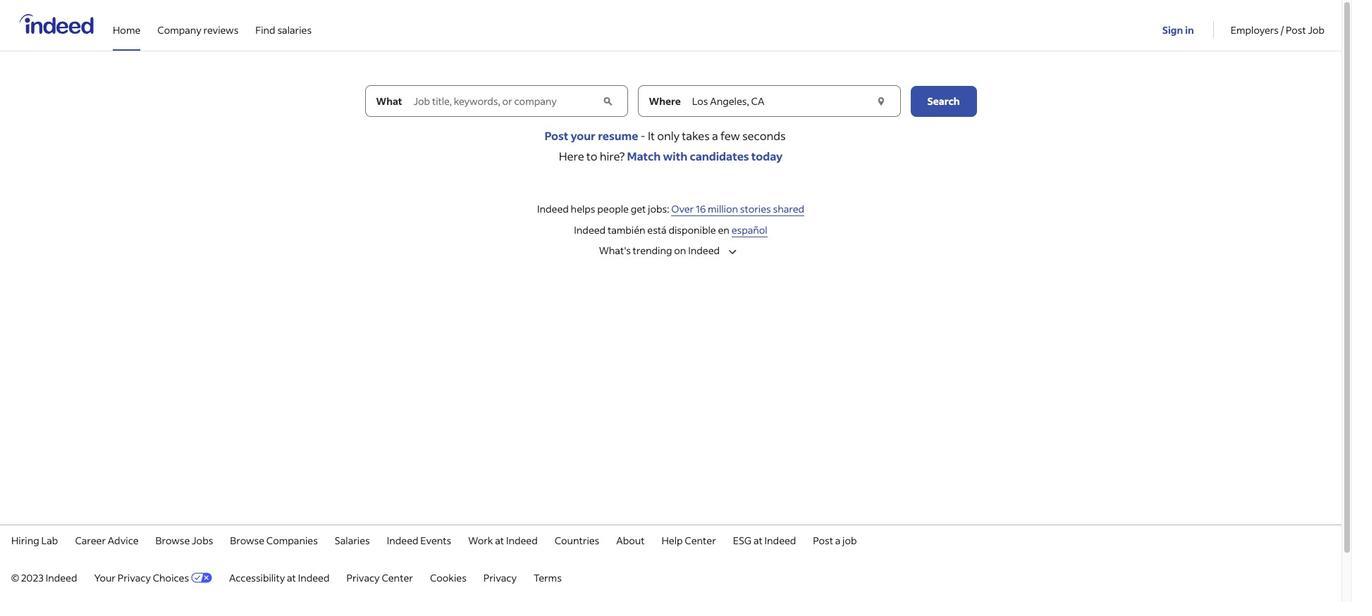 Task type: describe. For each thing, give the bounding box(es) containing it.
esg at indeed
[[733, 534, 796, 548]]

match with candidates today link
[[627, 149, 783, 164]]

with
[[663, 149, 688, 164]]

indeed down companies
[[298, 572, 330, 585]]

companies
[[266, 534, 318, 548]]

at for esg
[[754, 534, 763, 548]]

seconds
[[742, 128, 786, 143]]

1 privacy from the left
[[118, 572, 151, 585]]

countries link
[[555, 534, 599, 548]]

también
[[608, 223, 645, 237]]

search button
[[910, 86, 977, 117]]

what
[[376, 94, 402, 108]]

post for post your resume - it only takes a few seconds here to hire? match with candidates today
[[545, 128, 568, 143]]

indeed events link
[[387, 534, 451, 548]]

/
[[1281, 23, 1284, 36]]

countries
[[555, 534, 599, 548]]

browse for browse jobs
[[156, 534, 190, 548]]

employers / post job
[[1231, 23, 1325, 36]]

employers
[[1231, 23, 1279, 36]]

career
[[75, 534, 106, 548]]

terms
[[534, 572, 562, 585]]

find salaries link
[[255, 0, 312, 48]]

help center link
[[662, 534, 716, 548]]

browse jobs link
[[156, 534, 213, 548]]

jobs
[[192, 534, 213, 548]]

está
[[647, 223, 667, 237]]

job
[[1308, 23, 1325, 36]]

a inside post your resume - it only takes a few seconds here to hire? match with candidates today
[[712, 128, 718, 143]]

clear image for what
[[601, 94, 615, 108]]

stories
[[740, 202, 771, 216]]

company reviews
[[157, 23, 239, 36]]

jobs:
[[648, 202, 669, 216]]

advice
[[108, 534, 139, 548]]

indeed left events
[[387, 534, 418, 548]]

0 vertical spatial post
[[1286, 23, 1306, 36]]

about
[[616, 534, 645, 548]]

company reviews link
[[157, 0, 239, 48]]

indeed right esg
[[765, 534, 796, 548]]

section containing indeed helps people get jobs:
[[0, 195, 1342, 244]]

your
[[571, 128, 596, 143]]

esg at indeed link
[[733, 534, 796, 548]]

hiring lab
[[11, 534, 58, 548]]

to
[[586, 149, 598, 164]]

today
[[751, 149, 783, 164]]

hiring lab link
[[11, 534, 58, 548]]

indeed left helps
[[537, 202, 569, 216]]

clear image for where
[[874, 94, 888, 108]]

1 horizontal spatial a
[[835, 534, 841, 548]]

browse jobs
[[156, 534, 213, 548]]

your
[[94, 572, 116, 585]]

employers / post job link
[[1231, 0, 1325, 48]]

post a job link
[[813, 534, 857, 548]]

match
[[627, 149, 661, 164]]

center for help center
[[685, 534, 716, 548]]

company
[[157, 23, 201, 36]]

reviews
[[203, 23, 239, 36]]

home
[[113, 23, 140, 36]]

at for work
[[495, 534, 504, 548]]

post a job
[[813, 534, 857, 548]]

at for accessibility
[[287, 572, 296, 585]]

trending
[[633, 244, 672, 257]]

in
[[1185, 23, 1194, 36]]

post your resume - it only takes a few seconds here to hire? match with candidates today
[[545, 128, 786, 164]]

what's
[[599, 244, 631, 257]]

sign
[[1162, 23, 1183, 36]]

where
[[649, 94, 681, 108]]

browse companies
[[230, 534, 318, 548]]

help center
[[662, 534, 716, 548]]

privacy center link
[[346, 572, 413, 585]]

search
[[927, 94, 960, 108]]

©
[[11, 572, 19, 585]]

2023
[[21, 572, 44, 585]]

job
[[842, 534, 857, 548]]

shared
[[773, 202, 804, 216]]

over 16 million stories shared link
[[671, 202, 804, 216]]

find
[[255, 23, 275, 36]]

get
[[631, 202, 646, 216]]

over
[[671, 202, 694, 216]]

work at indeed
[[468, 534, 538, 548]]

salaries
[[277, 23, 312, 36]]

post your resume link
[[545, 128, 638, 143]]



Task type: vqa. For each thing, say whether or not it's contained in the screenshot.
at associated with Work
yes



Task type: locate. For each thing, give the bounding box(es) containing it.
clear element
[[601, 94, 615, 108], [874, 94, 888, 108]]

lab
[[41, 534, 58, 548]]

0 horizontal spatial at
[[287, 572, 296, 585]]

0 vertical spatial a
[[712, 128, 718, 143]]

here
[[559, 149, 584, 164]]

center down indeed events
[[382, 572, 413, 585]]

2 horizontal spatial at
[[754, 534, 763, 548]]

none search field containing search
[[365, 85, 977, 128]]

0 horizontal spatial a
[[712, 128, 718, 143]]

browse
[[156, 534, 190, 548], [230, 534, 264, 548]]

events
[[420, 534, 451, 548]]

at right accessibility
[[287, 572, 296, 585]]

1 horizontal spatial clear image
[[874, 94, 888, 108]]

privacy for privacy center
[[346, 572, 380, 585]]

choices
[[153, 572, 189, 585]]

indeed right 2023
[[46, 572, 77, 585]]

indeed down helps
[[574, 223, 606, 237]]

1 horizontal spatial privacy
[[346, 572, 380, 585]]

indeed
[[537, 202, 569, 216], [574, 223, 606, 237], [688, 244, 720, 257], [387, 534, 418, 548], [506, 534, 538, 548], [765, 534, 796, 548], [46, 572, 77, 585], [298, 572, 330, 585]]

Where field
[[689, 86, 872, 117]]

on
[[674, 244, 686, 257]]

candidates
[[690, 149, 749, 164]]

center right 'help'
[[685, 534, 716, 548]]

career advice
[[75, 534, 139, 548]]

what's trending on indeed button
[[597, 242, 744, 261]]

at right esg
[[754, 534, 763, 548]]

None search field
[[365, 85, 977, 128]]

home link
[[113, 0, 140, 48]]

sign in
[[1162, 23, 1194, 36]]

0 horizontal spatial clear image
[[601, 94, 615, 108]]

0 horizontal spatial center
[[382, 572, 413, 585]]

a left 'few'
[[712, 128, 718, 143]]

clear element left search button
[[874, 94, 888, 108]]

terms link
[[534, 572, 562, 585]]

post inside post your resume - it only takes a few seconds here to hire? match with candidates today
[[545, 128, 568, 143]]

clear element for what
[[601, 94, 615, 108]]

clear image
[[601, 94, 615, 108], [874, 94, 888, 108]]

browse companies link
[[230, 534, 318, 548]]

disponible
[[669, 223, 716, 237]]

browse up accessibility
[[230, 534, 264, 548]]

16
[[696, 202, 706, 216]]

salaries link
[[335, 534, 370, 548]]

1 clear image from the left
[[601, 94, 615, 108]]

2 privacy from the left
[[346, 572, 380, 585]]

privacy link
[[483, 572, 517, 585]]

2 vertical spatial post
[[813, 534, 833, 548]]

none search field inside main content
[[365, 85, 977, 128]]

clear element for where
[[874, 94, 888, 108]]

help
[[662, 534, 683, 548]]

privacy down salaries link
[[346, 572, 380, 585]]

post left job
[[813, 534, 833, 548]]

clear element up the resume in the top of the page
[[601, 94, 615, 108]]

1 horizontal spatial at
[[495, 534, 504, 548]]

people
[[597, 202, 629, 216]]

million
[[708, 202, 738, 216]]

few
[[720, 128, 740, 143]]

1 horizontal spatial post
[[813, 534, 833, 548]]

3 privacy from the left
[[483, 572, 517, 585]]

español
[[732, 223, 767, 237]]

2 horizontal spatial privacy
[[483, 572, 517, 585]]

1 clear element from the left
[[601, 94, 615, 108]]

cookies link
[[430, 572, 467, 585]]

privacy for privacy link
[[483, 572, 517, 585]]

indeed events
[[387, 534, 451, 548]]

cookies
[[430, 572, 467, 585]]

2 browse from the left
[[230, 534, 264, 548]]

privacy down work at indeed link on the left bottom of page
[[483, 572, 517, 585]]

0 horizontal spatial clear element
[[601, 94, 615, 108]]

accessibility at indeed
[[229, 572, 330, 585]]

español link
[[732, 223, 767, 238]]

your privacy choices link
[[94, 572, 212, 585]]

0 horizontal spatial privacy
[[118, 572, 151, 585]]

indeed helps people get jobs: over 16 million stories shared
[[537, 202, 804, 216]]

a
[[712, 128, 718, 143], [835, 534, 841, 548]]

1 horizontal spatial clear element
[[874, 94, 888, 108]]

privacy right your
[[118, 572, 151, 585]]

section
[[0, 195, 1342, 244]]

your privacy choices
[[94, 572, 189, 585]]

center for privacy center
[[382, 572, 413, 585]]

takes
[[682, 128, 710, 143]]

work at indeed link
[[468, 534, 538, 548]]

career advice link
[[75, 534, 139, 548]]

main content
[[0, 85, 1342, 261]]

en
[[718, 223, 730, 237]]

browse left jobs
[[156, 534, 190, 548]]

post for post a job
[[813, 534, 833, 548]]

1 vertical spatial a
[[835, 534, 841, 548]]

What field
[[411, 86, 600, 117]]

1 browse from the left
[[156, 534, 190, 548]]

2 clear image from the left
[[874, 94, 888, 108]]

what's trending on indeed
[[599, 244, 720, 257]]

1 horizontal spatial browse
[[230, 534, 264, 548]]

0 horizontal spatial browse
[[156, 534, 190, 548]]

post up here
[[545, 128, 568, 143]]

0 vertical spatial center
[[685, 534, 716, 548]]

only
[[657, 128, 680, 143]]

© 2023 indeed
[[11, 572, 77, 585]]

post
[[1286, 23, 1306, 36], [545, 128, 568, 143], [813, 534, 833, 548]]

esg
[[733, 534, 752, 548]]

center
[[685, 534, 716, 548], [382, 572, 413, 585]]

0 horizontal spatial post
[[545, 128, 568, 143]]

salaries
[[335, 534, 370, 548]]

1 horizontal spatial center
[[685, 534, 716, 548]]

post right /
[[1286, 23, 1306, 36]]

browse for browse companies
[[230, 534, 264, 548]]

hiring
[[11, 534, 39, 548]]

1 vertical spatial post
[[545, 128, 568, 143]]

indeed down disponible
[[688, 244, 720, 257]]

find salaries
[[255, 23, 312, 36]]

it
[[648, 128, 655, 143]]

clear image left search button
[[874, 94, 888, 108]]

work
[[468, 534, 493, 548]]

about link
[[616, 534, 645, 548]]

2 horizontal spatial post
[[1286, 23, 1306, 36]]

clear image up the resume in the top of the page
[[601, 94, 615, 108]]

indeed right the work
[[506, 534, 538, 548]]

main content containing post your resume
[[0, 85, 1342, 261]]

at right the work
[[495, 534, 504, 548]]

indeed también está disponible en español
[[574, 223, 767, 237]]

2 clear element from the left
[[874, 94, 888, 108]]

privacy center
[[346, 572, 413, 585]]

a left job
[[835, 534, 841, 548]]

indeed inside dropdown button
[[688, 244, 720, 257]]

resume
[[598, 128, 638, 143]]

-
[[641, 128, 646, 143]]

1 vertical spatial center
[[382, 572, 413, 585]]

sign in link
[[1162, 1, 1196, 49]]

accessibility
[[229, 572, 285, 585]]

helps
[[571, 202, 595, 216]]



